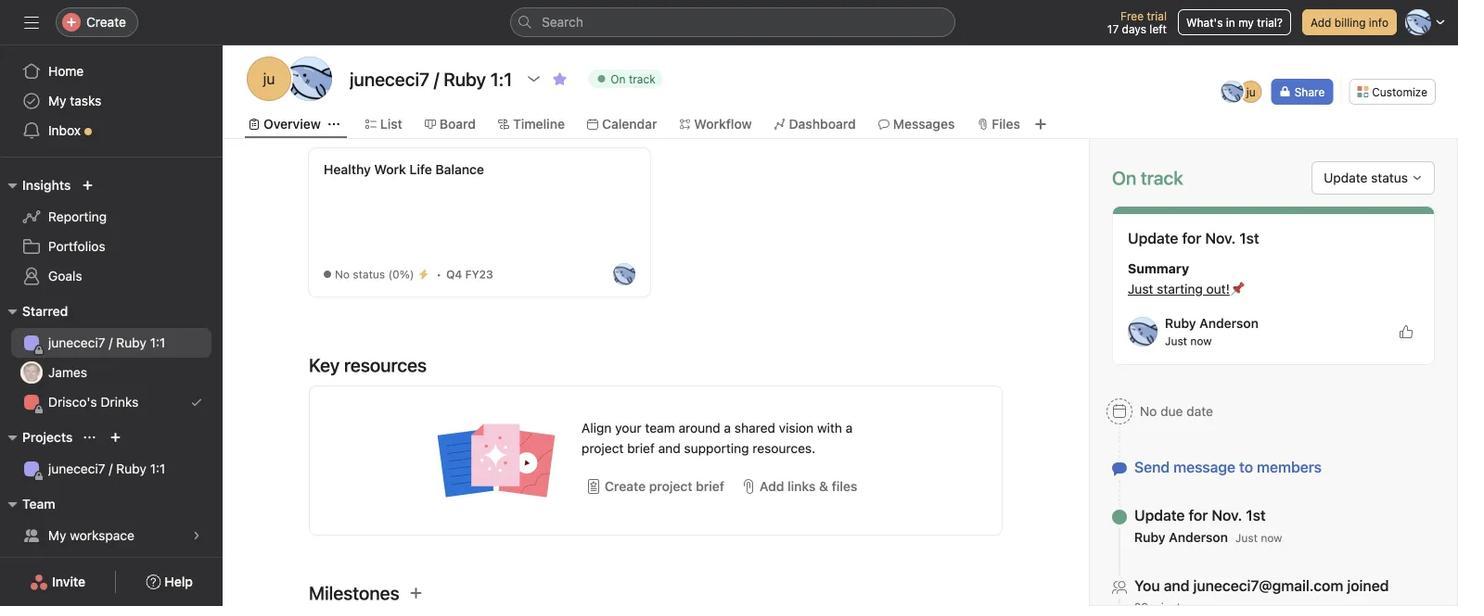 Task type: locate. For each thing, give the bounding box(es) containing it.
healthy work life balance
[[324, 162, 484, 177]]

no for no due date
[[1140, 404, 1157, 419]]

status for update
[[1372, 170, 1408, 186]]

customize button
[[1349, 79, 1436, 105]]

ruby anderson link down update for nov. 1st button
[[1135, 530, 1228, 546]]

anderson down update for nov. 1st button
[[1169, 530, 1228, 546]]

insights
[[22, 178, 71, 193]]

starred button
[[0, 301, 68, 323]]

just starting out!
[[1128, 282, 1230, 297]]

0 horizontal spatial now
[[1191, 335, 1212, 348]]

you and junececi7@gmail.com joined button
[[1135, 577, 1389, 596]]

2 1:1 from the top
[[150, 462, 165, 477]]

timeline
[[513, 116, 565, 132]]

0 vertical spatial and
[[658, 441, 681, 456]]

1 horizontal spatial create
[[605, 479, 646, 495]]

ruby inside update for nov. 1st ruby anderson just now
[[1135, 530, 1166, 546]]

0 vertical spatial junececi7 / ruby 1:1
[[48, 335, 165, 351]]

2 vertical spatial update
[[1135, 507, 1185, 525]]

1 vertical spatial /
[[109, 462, 113, 477]]

1 vertical spatial junececi7 / ruby 1:1 link
[[11, 455, 212, 484]]

create inside button
[[605, 479, 646, 495]]

1 vertical spatial 1:1
[[150, 462, 165, 477]]

1 horizontal spatial ju
[[1247, 85, 1256, 98]]

no left (0%)
[[335, 268, 350, 281]]

0 horizontal spatial project
[[582, 441, 624, 456]]

1 vertical spatial anderson
[[1169, 530, 1228, 546]]

1 horizontal spatial just
[[1165, 335, 1188, 348]]

projects
[[22, 430, 73, 445]]

2 junececi7 from the top
[[48, 462, 105, 477]]

ruby down new project or portfolio image at the bottom
[[116, 462, 146, 477]]

1 horizontal spatial project
[[649, 479, 693, 495]]

date
[[1187, 404, 1214, 419]]

None text field
[[345, 62, 517, 96]]

add for add links & files
[[760, 479, 784, 495]]

0 vertical spatial status
[[1372, 170, 1408, 186]]

0 horizontal spatial and
[[658, 441, 681, 456]]

no left due
[[1140, 404, 1157, 419]]

0 vertical spatial just
[[1128, 282, 1154, 297]]

brief inside align your team around a shared vision with a project brief and supporting resources.
[[627, 441, 655, 456]]

calendar
[[602, 116, 657, 132]]

brief down your
[[627, 441, 655, 456]]

status left (0%)
[[353, 268, 385, 281]]

members
[[1257, 459, 1322, 476]]

now down the out! on the top right of page
[[1191, 335, 1212, 348]]

0 horizontal spatial ju
[[263, 70, 275, 88]]

brief
[[627, 441, 655, 456], [696, 479, 725, 495]]

1 vertical spatial for
[[1189, 507, 1208, 525]]

junececi7 inside starred element
[[48, 335, 105, 351]]

0 horizontal spatial status
[[353, 268, 385, 281]]

ju left share button
[[1247, 85, 1256, 98]]

1 vertical spatial status
[[353, 268, 385, 281]]

insights element
[[0, 169, 223, 295]]

0 horizontal spatial a
[[724, 421, 731, 436]]

send message to members button
[[1135, 459, 1322, 476]]

and inside align your team around a shared vision with a project brief and supporting resources.
[[658, 441, 681, 456]]

a right the with
[[846, 421, 853, 436]]

📌 image
[[1230, 282, 1245, 297]]

0 vertical spatial 1:1
[[150, 335, 165, 351]]

my left tasks
[[48, 93, 66, 109]]

insights button
[[0, 174, 71, 197]]

create down your
[[605, 479, 646, 495]]

my for my tasks
[[48, 93, 66, 109]]

on
[[611, 72, 626, 85]]

due
[[1161, 404, 1183, 419]]

now inside update for nov. 1st ruby anderson just now
[[1261, 532, 1283, 545]]

work
[[374, 162, 406, 177]]

create inside dropdown button
[[86, 14, 126, 30]]

2 junececi7 / ruby 1:1 from the top
[[48, 462, 165, 477]]

help
[[164, 575, 193, 590]]

add inside button
[[1311, 16, 1332, 29]]

1 horizontal spatial now
[[1261, 532, 1283, 545]]

update status button
[[1312, 161, 1435, 195]]

and inside button
[[1164, 578, 1190, 595]]

0 vertical spatial /
[[109, 335, 113, 351]]

ruby inside starred element
[[116, 335, 146, 351]]

list link
[[365, 114, 402, 135]]

status for no
[[353, 268, 385, 281]]

anderson down 📌 icon
[[1200, 316, 1259, 331]]

project down "team"
[[649, 479, 693, 495]]

0 vertical spatial my
[[48, 93, 66, 109]]

add left billing
[[1311, 16, 1332, 29]]

balance
[[436, 162, 484, 177]]

update inside popup button
[[1324, 170, 1368, 186]]

no inside dropdown button
[[1140, 404, 1157, 419]]

for inside latest status update element
[[1182, 230, 1202, 247]]

1 vertical spatial just
[[1165, 335, 1188, 348]]

free
[[1121, 9, 1144, 22]]

2 vertical spatial just
[[1236, 532, 1258, 545]]

files
[[832, 479, 858, 495]]

just down summary
[[1128, 282, 1154, 297]]

brief down supporting
[[696, 479, 725, 495]]

1 horizontal spatial no
[[1140, 404, 1157, 419]]

1 horizontal spatial a
[[846, 421, 853, 436]]

1 horizontal spatial and
[[1164, 578, 1190, 595]]

1:1 inside "projects" element
[[150, 462, 165, 477]]

for inside update for nov. 1st ruby anderson just now
[[1189, 507, 1208, 525]]

0 vertical spatial project
[[582, 441, 624, 456]]

just
[[1128, 282, 1154, 297], [1165, 335, 1188, 348], [1236, 532, 1258, 545]]

nov. 1st
[[1206, 230, 1260, 247]]

add for add billing info
[[1311, 16, 1332, 29]]

add inside dropdown button
[[760, 479, 784, 495]]

around
[[679, 421, 721, 436]]

brief inside create project brief button
[[696, 479, 725, 495]]

create project brief button
[[582, 470, 729, 504]]

ruby anderson link inside latest status update element
[[1165, 316, 1259, 331]]

1:1 up the drisco's drinks link
[[150, 335, 165, 351]]

junececi7 / ruby 1:1 link down new project or portfolio image at the bottom
[[11, 455, 212, 484]]

no for no status (0%)
[[335, 268, 350, 281]]

0 vertical spatial junececi7 / ruby 1:1 link
[[11, 328, 212, 358]]

add left links
[[760, 479, 784, 495]]

1 vertical spatial project
[[649, 479, 693, 495]]

my workspace
[[48, 528, 134, 544]]

see details, my workspace image
[[191, 531, 202, 542]]

0 vertical spatial brief
[[627, 441, 655, 456]]

1 vertical spatial my
[[48, 528, 66, 544]]

create
[[86, 14, 126, 30], [605, 479, 646, 495]]

0 vertical spatial anderson
[[1200, 316, 1259, 331]]

anderson
[[1200, 316, 1259, 331], [1169, 530, 1228, 546]]

2 / from the top
[[109, 462, 113, 477]]

align your team around a shared vision with a project brief and supporting resources.
[[582, 421, 853, 456]]

junececi7 / ruby 1:1 link up james
[[11, 328, 212, 358]]

ruby up you
[[1135, 530, 1166, 546]]

timeline link
[[498, 114, 565, 135]]

0 horizontal spatial brief
[[627, 441, 655, 456]]

now inside ruby anderson just now
[[1191, 335, 1212, 348]]

billing
[[1335, 16, 1366, 29]]

just down 1st
[[1236, 532, 1258, 545]]

• q4 fy23
[[436, 268, 493, 281]]

/ up the drisco's drinks link
[[109, 335, 113, 351]]

1:1 inside starred element
[[150, 335, 165, 351]]

search list box
[[510, 7, 956, 37]]

add tab image
[[1033, 117, 1048, 132]]

workspace
[[70, 528, 134, 544]]

for left nov.
[[1189, 507, 1208, 525]]

ruby up drinks
[[116, 335, 146, 351]]

1 vertical spatial add
[[760, 479, 784, 495]]

calendar link
[[587, 114, 657, 135]]

now down 1st
[[1261, 532, 1283, 545]]

a up supporting
[[724, 421, 731, 436]]

reporting link
[[11, 202, 212, 232]]

for
[[1182, 230, 1202, 247], [1189, 507, 1208, 525]]

my inside the teams element
[[48, 528, 66, 544]]

create for create
[[86, 14, 126, 30]]

you
[[1135, 578, 1160, 595]]

on track
[[1112, 167, 1184, 189]]

status down the 'customize' dropdown button
[[1372, 170, 1408, 186]]

junececi7 / ruby 1:1 up james
[[48, 335, 165, 351]]

1 vertical spatial junececi7
[[48, 462, 105, 477]]

update for update for nov. 1st
[[1128, 230, 1179, 247]]

junececi7 down show options, current sort, top image
[[48, 462, 105, 477]]

0 horizontal spatial add
[[760, 479, 784, 495]]

left
[[1150, 22, 1167, 35]]

my inside global element
[[48, 93, 66, 109]]

2 junececi7 / ruby 1:1 link from the top
[[11, 455, 212, 484]]

0 vertical spatial create
[[86, 14, 126, 30]]

(0%)
[[388, 268, 414, 281]]

1 my from the top
[[48, 93, 66, 109]]

project inside align your team around a shared vision with a project brief and supporting resources.
[[582, 441, 624, 456]]

1 / from the top
[[109, 335, 113, 351]]

/ down new project or portfolio image at the bottom
[[109, 462, 113, 477]]

remove from starred image
[[552, 71, 567, 86]]

status inside popup button
[[1372, 170, 1408, 186]]

ruby down starting
[[1165, 316, 1196, 331]]

tab actions image
[[328, 119, 339, 130]]

0 vertical spatial for
[[1182, 230, 1202, 247]]

and right you
[[1164, 578, 1190, 595]]

0 vertical spatial add
[[1311, 16, 1332, 29]]

my down team
[[48, 528, 66, 544]]

portfolios link
[[11, 232, 212, 262]]

ruby
[[1165, 316, 1196, 331], [116, 335, 146, 351], [116, 462, 146, 477], [1135, 530, 1166, 546]]

goals link
[[11, 262, 212, 291]]

1 1:1 from the top
[[150, 335, 165, 351]]

junececi7 / ruby 1:1
[[48, 335, 165, 351], [48, 462, 165, 477]]

junececi7 up james
[[48, 335, 105, 351]]

message
[[1174, 459, 1236, 476]]

my
[[48, 93, 66, 109], [48, 528, 66, 544]]

2 horizontal spatial just
[[1236, 532, 1258, 545]]

1 vertical spatial update
[[1128, 230, 1179, 247]]

1 vertical spatial create
[[605, 479, 646, 495]]

1 horizontal spatial status
[[1372, 170, 1408, 186]]

1 vertical spatial brief
[[696, 479, 725, 495]]

0 vertical spatial now
[[1191, 335, 1212, 348]]

1 vertical spatial and
[[1164, 578, 1190, 595]]

1 vertical spatial no
[[1140, 404, 1157, 419]]

ju
[[263, 70, 275, 88], [1247, 85, 1256, 98]]

0 vertical spatial ruby anderson link
[[1165, 316, 1259, 331]]

1 a from the left
[[724, 421, 731, 436]]

1 horizontal spatial add
[[1311, 16, 1332, 29]]

17
[[1108, 22, 1119, 35]]

ra
[[300, 70, 319, 88], [1225, 85, 1240, 98], [617, 268, 632, 281], [1136, 326, 1150, 339]]

/ inside "projects" element
[[109, 462, 113, 477]]

0 horizontal spatial just
[[1128, 282, 1154, 297]]

project down align at the left bottom
[[582, 441, 624, 456]]

show options, current sort, top image
[[84, 432, 95, 443]]

2 my from the top
[[48, 528, 66, 544]]

anderson inside update for nov. 1st ruby anderson just now
[[1169, 530, 1228, 546]]

add
[[1311, 16, 1332, 29], [760, 479, 784, 495]]

create up home link
[[86, 14, 126, 30]]

0 horizontal spatial create
[[86, 14, 126, 30]]

dashboard
[[789, 116, 856, 132]]

0 vertical spatial update
[[1324, 170, 1368, 186]]

ja
[[25, 366, 38, 379]]

1 junececi7 / ruby 1:1 from the top
[[48, 335, 165, 351]]

1 vertical spatial junececi7 / ruby 1:1
[[48, 462, 165, 477]]

drinks
[[101, 395, 139, 410]]

inbox
[[48, 123, 81, 138]]

just inside ruby anderson just now
[[1165, 335, 1188, 348]]

1 junececi7 from the top
[[48, 335, 105, 351]]

0 vertical spatial junececi7
[[48, 335, 105, 351]]

just down just starting out!
[[1165, 335, 1188, 348]]

and down "team"
[[658, 441, 681, 456]]

0 vertical spatial no
[[335, 268, 350, 281]]

supporting
[[684, 441, 749, 456]]

0 horizontal spatial no
[[335, 268, 350, 281]]

ju up overview 'link'
[[263, 70, 275, 88]]

dashboard link
[[774, 114, 856, 135]]

for left nov. 1st
[[1182, 230, 1202, 247]]

ruby anderson link down the out! on the top right of page
[[1165, 316, 1259, 331]]

1 vertical spatial now
[[1261, 532, 1283, 545]]

1:1 up the teams element
[[150, 462, 165, 477]]

junececi7 / ruby 1:1 down new project or portfolio image at the bottom
[[48, 462, 165, 477]]

1 horizontal spatial brief
[[696, 479, 725, 495]]



Task type: describe. For each thing, give the bounding box(es) containing it.
&
[[819, 479, 829, 495]]

overview link
[[249, 114, 321, 135]]

/ inside starred element
[[109, 335, 113, 351]]

update inside update for nov. 1st ruby anderson just now
[[1135, 507, 1185, 525]]

0 likes. click to like this task image
[[1399, 325, 1414, 340]]

1 vertical spatial ruby anderson link
[[1135, 530, 1228, 546]]

james
[[48, 365, 87, 380]]

update for nov. 1st button
[[1135, 507, 1283, 525]]

my tasks link
[[11, 86, 212, 116]]

q4 fy23 button
[[442, 265, 516, 284]]

junececi7 / ruby 1:1 inside "projects" element
[[48, 462, 165, 477]]

links
[[788, 479, 816, 495]]

vision
[[779, 421, 814, 436]]

add links & files
[[760, 479, 858, 495]]

create for create project brief
[[605, 479, 646, 495]]

junececi7 inside "projects" element
[[48, 462, 105, 477]]

invite button
[[18, 566, 98, 599]]

teams element
[[0, 488, 223, 555]]

drisco's drinks link
[[11, 388, 212, 418]]

files
[[992, 116, 1020, 132]]

messages link
[[878, 114, 955, 135]]

my
[[1239, 16, 1254, 29]]

connected goals
[[309, 117, 450, 139]]

shared
[[735, 421, 776, 436]]

free trial 17 days left
[[1108, 9, 1167, 35]]

files link
[[977, 114, 1020, 135]]

update status
[[1324, 170, 1408, 186]]

ruby inside "projects" element
[[116, 462, 146, 477]]

search button
[[510, 7, 956, 37]]

drisco's
[[48, 395, 97, 410]]

project inside button
[[649, 479, 693, 495]]

workflow link
[[680, 114, 752, 135]]

milestones
[[309, 583, 400, 604]]

junececi7 / ruby 1:1 inside starred element
[[48, 335, 165, 351]]

hide sidebar image
[[24, 15, 39, 30]]

for for nov. 1st
[[1182, 230, 1202, 247]]

days
[[1122, 22, 1147, 35]]

ruby anderson just now
[[1165, 316, 1259, 348]]

starred
[[22, 304, 68, 319]]

trial?
[[1257, 16, 1283, 29]]

ra inside latest status update element
[[1136, 326, 1150, 339]]

to
[[1240, 459, 1254, 476]]

my workspace link
[[11, 521, 212, 551]]

in
[[1226, 16, 1236, 29]]

starting
[[1157, 282, 1203, 297]]

latest status update element
[[1112, 206, 1435, 366]]

projects button
[[0, 427, 73, 449]]

update for update status
[[1324, 170, 1368, 186]]

just inside update for nov. 1st ruby anderson just now
[[1236, 532, 1258, 545]]

share button
[[1272, 79, 1334, 105]]

q4
[[446, 268, 462, 281]]

nov.
[[1212, 507, 1243, 525]]

tasks
[[70, 93, 101, 109]]

track
[[629, 72, 656, 85]]

home
[[48, 64, 84, 79]]

fy23
[[465, 268, 493, 281]]

send
[[1135, 459, 1170, 476]]

joined
[[1348, 578, 1389, 595]]

new project or portfolio image
[[110, 432, 121, 443]]

on track
[[611, 72, 656, 85]]

team button
[[0, 494, 55, 516]]

team
[[22, 497, 55, 512]]

new image
[[82, 180, 93, 191]]

anderson inside ruby anderson just now
[[1200, 316, 1259, 331]]

workflow
[[694, 116, 752, 132]]

update for nov. 1st ruby anderson just now
[[1135, 507, 1283, 546]]

add links & files button
[[737, 470, 862, 504]]

projects element
[[0, 421, 223, 488]]

add billing info
[[1311, 16, 1389, 29]]

show options image
[[526, 71, 541, 86]]

no due date
[[1140, 404, 1214, 419]]

goals
[[48, 269, 82, 284]]

on track button
[[580, 66, 671, 92]]

reporting
[[48, 209, 107, 225]]

add milestone image
[[409, 586, 424, 601]]

info
[[1369, 16, 1389, 29]]

you and junececi7@gmail.com joined
[[1135, 578, 1389, 595]]

1 junececi7 / ruby 1:1 link from the top
[[11, 328, 212, 358]]

invite
[[52, 575, 86, 590]]

with
[[817, 421, 842, 436]]

drisco's drinks
[[48, 395, 139, 410]]

create button
[[56, 7, 138, 37]]

healthy
[[324, 162, 371, 177]]

messages
[[893, 116, 955, 132]]

my for my workspace
[[48, 528, 66, 544]]

inbox link
[[11, 116, 212, 146]]

junececi7 / ruby 1:1 link inside "projects" element
[[11, 455, 212, 484]]

customize
[[1372, 85, 1428, 98]]

no due date button
[[1099, 395, 1222, 429]]

summary
[[1128, 261, 1190, 276]]

ruby inside ruby anderson just now
[[1165, 316, 1196, 331]]

your
[[615, 421, 642, 436]]

search
[[542, 14, 584, 30]]

what's
[[1187, 16, 1223, 29]]

update for nov. 1st
[[1128, 230, 1260, 247]]

overview
[[263, 116, 321, 132]]

send message to members
[[1135, 459, 1322, 476]]

2 a from the left
[[846, 421, 853, 436]]

add billing info button
[[1303, 9, 1397, 35]]

out!
[[1207, 282, 1230, 297]]

starred element
[[0, 295, 223, 421]]

what's in my trial?
[[1187, 16, 1283, 29]]

share
[[1295, 85, 1325, 98]]

for for nov.
[[1189, 507, 1208, 525]]

home link
[[11, 57, 212, 86]]

life
[[410, 162, 432, 177]]

trial
[[1147, 9, 1167, 22]]

resources.
[[753, 441, 816, 456]]

global element
[[0, 45, 223, 157]]



Task type: vqa. For each thing, say whether or not it's contained in the screenshot.
FY23
yes



